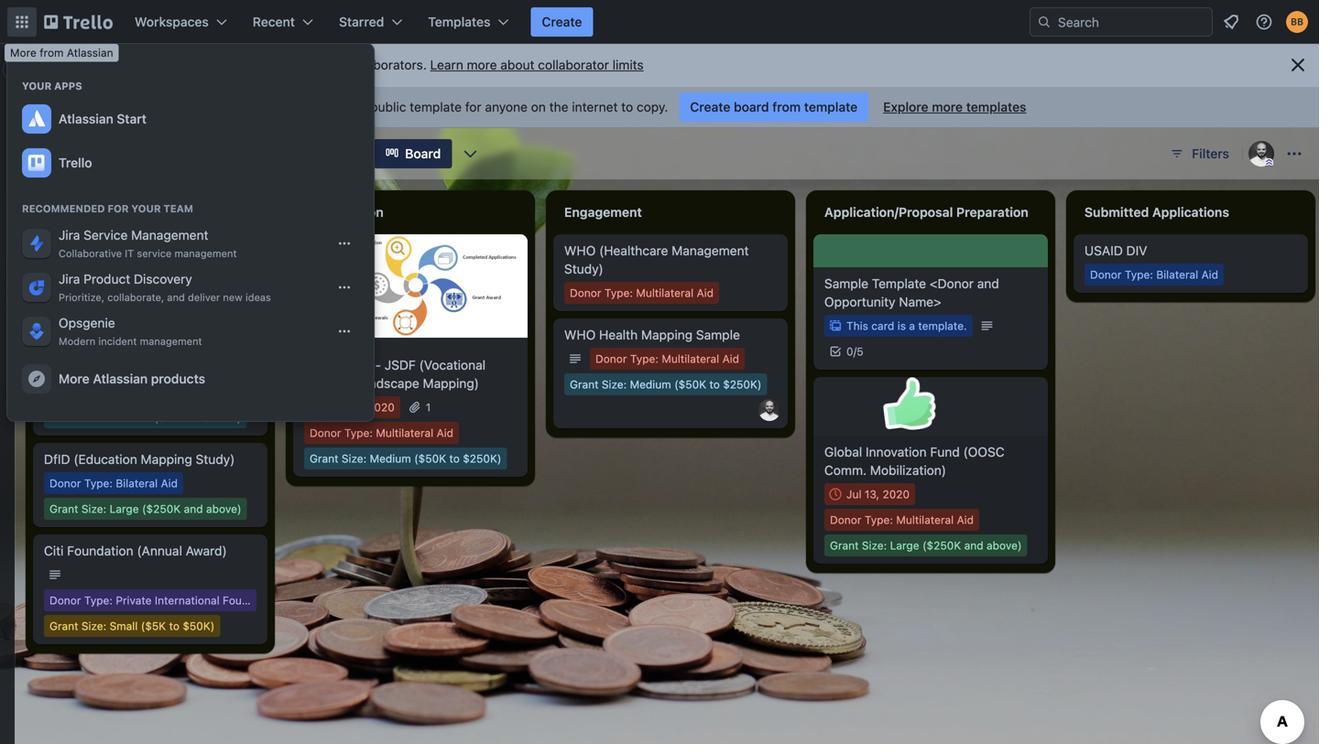 Task type: locate. For each thing, give the bounding box(es) containing it.
Application/Proposal Preparation text field
[[814, 198, 1048, 227]]

($50k down who health mapping sample link
[[674, 378, 707, 391]]

study) inside 'link'
[[196, 452, 235, 467]]

0 horizontal spatial <donor
[[149, 276, 193, 291]]

workspaces
[[135, 14, 209, 29], [153, 57, 226, 72]]

management up the education
[[140, 336, 202, 348]]

1 vertical spatial more
[[932, 99, 963, 115]]

0 vertical spatial $250k)
[[723, 378, 762, 391]]

1 vertical spatial medium
[[110, 411, 151, 424]]

1 vertical spatial $250k)
[[203, 411, 241, 424]]

management inside who (healthcare management study)
[[672, 243, 749, 258]]

size
[[602, 378, 624, 391], [81, 411, 103, 424], [342, 453, 363, 466], [81, 503, 103, 516], [862, 540, 884, 552], [81, 620, 103, 633]]

more from atlassian
[[10, 46, 113, 59]]

2 sample template <donor and opportunity name> from the left
[[825, 276, 999, 310]]

management up service
[[131, 228, 208, 243]]

jsdf
[[385, 358, 416, 373]]

0 vertical spatial ($250k
[[142, 503, 181, 516]]

0 horizontal spatial template
[[410, 99, 462, 115]]

2 horizontal spatial $250k)
[[723, 378, 762, 391]]

0 vertical spatial workspaces
[[135, 14, 209, 29]]

dfid
[[44, 452, 70, 467]]

ideas
[[245, 292, 271, 304]]

0 vertical spatial grant size : large ($250k and above)
[[49, 503, 241, 516]]

1 opportunity from the left
[[44, 295, 115, 310]]

1 jira from the top
[[59, 228, 80, 243]]

dfid (education mapping study)
[[44, 452, 235, 467]]

small
[[110, 620, 138, 633]]

more inside tooltip
[[10, 46, 36, 59]]

2020
[[368, 401, 395, 414], [883, 488, 910, 501]]

the
[[549, 99, 569, 115]]

to left 10 at the top left of the page
[[313, 57, 325, 72]]

0 vertical spatial ($50k
[[674, 378, 707, 391]]

name> down the application/proposal preparation
[[899, 295, 942, 310]]

($250k up the (annual
[[142, 503, 181, 516]]

opportunity
[[44, 295, 115, 310], [825, 295, 896, 310]]

jira product discovery options menu image
[[337, 280, 352, 295]]

1 horizontal spatial management
[[672, 243, 749, 258]]

world bank - jsdf (vocational training landscape mapping) link
[[304, 356, 517, 393]]

who down engagement
[[564, 243, 596, 258]]

management inside the jira service management collaborative it service management
[[131, 228, 208, 243]]

template inside board name text box
[[159, 144, 232, 164]]

1 vertical spatial from
[[773, 99, 801, 115]]

product
[[84, 272, 130, 287]]

who health mapping sample link
[[564, 326, 777, 345]]

foundation inside 'link'
[[67, 544, 133, 559]]

above)
[[206, 503, 241, 516], [987, 540, 1022, 552]]

Search field
[[1052, 8, 1212, 36]]

2 vertical spatial medium
[[370, 453, 411, 466]]

team
[[164, 203, 193, 215]]

2 vertical spatial $250k)
[[463, 453, 502, 466]]

size down 29,
[[342, 453, 363, 466]]

this
[[318, 99, 343, 115], [66, 320, 88, 333], [847, 320, 869, 333]]

0 vertical spatial from
[[40, 46, 64, 59]]

donor type : bilateral aid for (education
[[49, 477, 178, 490]]

2 <donor from the left
[[930, 276, 974, 291]]

collaborators.
[[346, 57, 427, 72]]

0 vertical spatial who
[[564, 243, 596, 258]]

0 vertical spatial study)
[[564, 262, 604, 277]]

aid
[[1202, 268, 1219, 281], [697, 287, 714, 300], [723, 353, 739, 366], [161, 386, 178, 399], [437, 427, 454, 440], [161, 477, 178, 490], [957, 514, 974, 527]]

1 horizontal spatial create
[[690, 99, 731, 115]]

1 vertical spatial study)
[[196, 452, 235, 467]]

<donor down service
[[149, 276, 193, 291]]

(annual
[[137, 544, 182, 559]]

1 who from the top
[[564, 243, 596, 258]]

2 vertical spatial bilateral
[[116, 477, 158, 490]]

workspaces up free
[[135, 14, 209, 29]]

is up incident
[[117, 320, 126, 333]]

0 horizontal spatial study)
[[196, 452, 235, 467]]

($250k down mobilization) at the right of the page
[[923, 540, 961, 552]]

study) for who (healthcare management study)
[[564, 262, 604, 277]]

your left the apps
[[22, 80, 52, 92]]

($50k
[[674, 378, 707, 391], [154, 411, 186, 424], [414, 453, 446, 466]]

1 vertical spatial mapping
[[141, 452, 192, 467]]

/
[[854, 345, 857, 358]]

1 vertical spatial management
[[140, 336, 202, 348]]

0 horizontal spatial more
[[467, 57, 497, 72]]

this card is a template. up incident
[[66, 320, 187, 333]]

0 horizontal spatial ($50k
[[154, 411, 186, 424]]

name>
[[118, 295, 161, 310], [899, 295, 942, 310]]

study) down more atlassian products link
[[196, 452, 235, 467]]

type left "private"
[[84, 595, 109, 607]]

donor type : multilateral aid down the jun 29, 2020
[[310, 427, 454, 440]]

grant size : large ($250k and above) down jul 13, 2020
[[830, 540, 1022, 552]]

2020 down landscape
[[368, 401, 395, 414]]

citi foundation (annual award) link
[[44, 542, 257, 561]]

donor type : bilateral aid down (primary
[[49, 386, 178, 399]]

1 vertical spatial ($50k
[[154, 411, 186, 424]]

0 vertical spatial atlassian
[[67, 46, 113, 59]]

world
[[304, 358, 339, 373]]

template down 'atlassian start' link
[[159, 144, 232, 164]]

1 vertical spatial donor type : bilateral aid
[[49, 386, 178, 399]]

more for more from atlassian
[[10, 46, 36, 59]]

limited
[[270, 57, 310, 72]]

1 vertical spatial above)
[[987, 540, 1022, 552]]

$250k) down mapping)
[[463, 453, 502, 466]]

(primary
[[86, 361, 136, 376]]

from
[[40, 46, 64, 59], [773, 99, 801, 115]]

opsgenie
[[59, 316, 115, 331]]

mapping right health
[[641, 328, 693, 343]]

sample up 0
[[825, 276, 869, 291]]

multilateral down who (healthcare management study) link
[[636, 287, 694, 300]]

your right for
[[131, 203, 161, 215]]

0 vertical spatial 2020
[[368, 401, 395, 414]]

create up the collaborator
[[542, 14, 582, 29]]

study) inside who (healthcare management study)
[[564, 262, 604, 277]]

0 vertical spatial usaid
[[1085, 243, 1123, 258]]

0 horizontal spatial grant size : large ($250k and above)
[[49, 503, 241, 516]]

($50k down products
[[154, 411, 186, 424]]

29,
[[348, 401, 364, 414]]

2 card from the left
[[872, 320, 895, 333]]

create board from template
[[690, 99, 858, 115]]

1 horizontal spatial large
[[890, 540, 920, 552]]

size down the 13, on the right
[[862, 540, 884, 552]]

on
[[531, 99, 546, 115]]

collaborative
[[59, 248, 122, 260]]

1 sample template <donor and opportunity name> from the left
[[44, 276, 219, 310]]

create inside button
[[542, 14, 582, 29]]

global innovation fund (oosc comm. mobilization) link
[[825, 443, 1037, 480]]

1 vertical spatial grant size : medium ($50k to $250k)
[[49, 411, 241, 424]]

0 vertical spatial grant size : medium ($50k to $250k)
[[570, 378, 762, 391]]

starred
[[339, 14, 384, 29]]

donor type : bilateral aid for (primary
[[49, 386, 178, 399]]

donor down the jul
[[830, 514, 862, 527]]

($50k down 1
[[414, 453, 446, 466]]

management up deliver
[[175, 248, 237, 260]]

template
[[159, 144, 232, 164], [91, 276, 146, 291], [872, 276, 926, 291]]

0 vertical spatial your
[[22, 80, 52, 92]]

0 vertical spatial more
[[10, 46, 36, 59]]

templates
[[966, 99, 1027, 115]]

from up your apps
[[40, 46, 64, 59]]

0 horizontal spatial usaid
[[44, 361, 82, 376]]

large down jul 13, 2020
[[890, 540, 920, 552]]

award)
[[186, 544, 227, 559]]

name> up opsgenie modern incident management
[[118, 295, 161, 310]]

2 horizontal spatial is
[[898, 320, 906, 333]]

grant size : medium ($50k to $250k)
[[570, 378, 762, 391], [49, 411, 241, 424], [310, 453, 502, 466]]

back to home image
[[44, 7, 113, 37]]

2020 right the 13, on the right
[[883, 488, 910, 501]]

who inside who (healthcare management study)
[[564, 243, 596, 258]]

is up thumbsup image
[[898, 320, 906, 333]]

bilateral down usaid div link
[[1157, 268, 1199, 281]]

foundation right international
[[223, 595, 281, 607]]

card up thumbsup image
[[872, 320, 895, 333]]

shahzeb.irshad (shahzebirshad) image
[[1249, 141, 1274, 167]]

(education
[[74, 452, 137, 467]]

donor type : bilateral aid
[[1090, 268, 1219, 281], [49, 386, 178, 399], [49, 477, 178, 490]]

2020 for jul 13, 2020
[[883, 488, 910, 501]]

primary element
[[0, 0, 1319, 44]]

citi foundation (annual award)
[[44, 544, 227, 559]]

create button
[[531, 7, 593, 37]]

2 horizontal spatial ($50k
[[674, 378, 707, 391]]

0 vertical spatial foundation
[[67, 544, 133, 559]]

a up incident
[[129, 320, 135, 333]]

size left small
[[81, 620, 103, 633]]

0 vertical spatial medium
[[630, 378, 671, 391]]

template up collaborate,
[[91, 276, 146, 291]]

0 vertical spatial donor type : bilateral aid
[[1090, 268, 1219, 281]]

more right learn
[[467, 57, 497, 72]]

starting
[[37, 57, 84, 72]]

2 vertical spatial grant size : medium ($50k to $250k)
[[310, 453, 502, 466]]

2020 for jun 29, 2020
[[368, 401, 395, 414]]

board link
[[374, 139, 452, 169]]

0 horizontal spatial this card is a template.
[[66, 320, 187, 333]]

1 vertical spatial bilateral
[[116, 386, 158, 399]]

1 vertical spatial workspaces
[[153, 57, 226, 72]]

(vocational
[[419, 358, 486, 373]]

mapping
[[641, 328, 693, 343], [141, 452, 192, 467]]

0 horizontal spatial name>
[[118, 295, 161, 310]]

this up modern
[[66, 320, 88, 333]]

start
[[117, 111, 147, 126]]

training
[[304, 376, 351, 391]]

donor type : private international foundation
[[49, 595, 281, 607]]

medium down the jun 29, 2020
[[370, 453, 411, 466]]

1 horizontal spatial opportunity
[[825, 295, 896, 310]]

1 horizontal spatial name>
[[899, 295, 942, 310]]

<donor for second sample template <donor and opportunity name> link from right
[[149, 276, 193, 291]]

0 horizontal spatial mapping
[[141, 452, 192, 467]]

grant size : small ($5k to $50k)
[[49, 620, 215, 633]]

1 <donor from the left
[[149, 276, 193, 291]]

mapping right (education
[[141, 452, 192, 467]]

1 horizontal spatial more
[[932, 99, 963, 115]]

jira inside the jira service management collaborative it service management
[[59, 228, 80, 243]]

collaborate,
[[107, 292, 164, 304]]

global
[[825, 445, 862, 460]]

1 horizontal spatial this card is a template.
[[847, 320, 967, 333]]

grant size : medium ($50k to $250k) down more atlassian products
[[49, 411, 241, 424]]

show menu image
[[1285, 145, 1304, 163]]

grant down "atlassian start"
[[38, 144, 83, 164]]

1 horizontal spatial more
[[59, 372, 90, 387]]

0 horizontal spatial $250k)
[[203, 411, 241, 424]]

management
[[131, 228, 208, 243], [672, 243, 749, 258]]

Engagement text field
[[553, 198, 788, 227]]

1 horizontal spatial sample template <donor and opportunity name> link
[[825, 275, 1037, 312]]

opsgenie modern incident management
[[59, 316, 202, 348]]

0 horizontal spatial grant size : medium ($50k to $250k)
[[49, 411, 241, 424]]

from inside tooltip
[[40, 46, 64, 59]]

aid down mapping)
[[437, 427, 454, 440]]

0 horizontal spatial medium
[[110, 411, 151, 424]]

0 vertical spatial management
[[175, 248, 237, 260]]

jira service management collaborative it service management
[[59, 228, 237, 260]]

1 horizontal spatial ($50k
[[414, 453, 446, 466]]

donor down usaid div
[[1090, 268, 1122, 281]]

1 horizontal spatial medium
[[370, 453, 411, 466]]

1 vertical spatial your
[[131, 203, 161, 215]]

aid down dfid (education mapping study) 'link'
[[161, 477, 178, 490]]

opportunity up 5
[[825, 295, 896, 310]]

1 template from the left
[[410, 99, 462, 115]]

prioritization
[[304, 205, 384, 220]]

sample up prioritize, on the left of page
[[44, 276, 88, 291]]

bilateral for div
[[1157, 268, 1199, 281]]

1 vertical spatial atlassian
[[59, 111, 113, 126]]

0 vertical spatial jira
[[59, 228, 80, 243]]

create for create board from template
[[690, 99, 731, 115]]

jira down recommended
[[59, 228, 80, 243]]

recommended for your team
[[22, 203, 193, 215]]

0 horizontal spatial is
[[117, 320, 126, 333]]

donor down citi
[[49, 595, 81, 607]]

0 horizontal spatial template
[[91, 276, 146, 291]]

grant size : medium ($50k to $250k) down who health mapping sample link
[[570, 378, 762, 391]]

1 vertical spatial usaid
[[44, 361, 82, 376]]

a up thumbsup image
[[909, 320, 915, 333]]

1 horizontal spatial this
[[318, 99, 343, 115]]

more from atlassian tooltip
[[5, 44, 119, 62]]

study) down (healthcare at the top of the page
[[564, 262, 604, 277]]

0 horizontal spatial sample template <donor and opportunity name> link
[[44, 275, 257, 312]]

multilateral
[[636, 287, 694, 300], [662, 353, 719, 366], [376, 427, 434, 440], [896, 514, 954, 527]]

donor type : multilateral aid down who health mapping sample link
[[596, 353, 739, 366]]

template. up thumbsup image
[[918, 320, 967, 333]]

0 horizontal spatial opportunity
[[44, 295, 115, 310]]

templates button
[[417, 7, 520, 37]]

template down application/proposal
[[872, 276, 926, 291]]

1 horizontal spatial 2020
[[883, 488, 910, 501]]

medium down who health mapping sample
[[630, 378, 671, 391]]

1 horizontal spatial card
[[872, 320, 895, 333]]

this card is a template. up 5
[[847, 320, 967, 333]]

atlassian image
[[26, 108, 48, 130], [26, 108, 48, 130]]

jira service management options menu image
[[337, 236, 352, 251]]

aid down usaid div link
[[1202, 268, 1219, 281]]

2 who from the top
[[564, 328, 596, 343]]

this up '/'
[[847, 320, 869, 333]]

workspaces inside workspaces popup button
[[135, 14, 209, 29]]

2 vertical spatial donor type : bilateral aid
[[49, 477, 178, 490]]

more right explore
[[932, 99, 963, 115]]

0 horizontal spatial from
[[40, 46, 64, 59]]

bilateral down the usaid (primary education rfp)
[[116, 386, 158, 399]]

bilateral for (primary
[[116, 386, 158, 399]]

jira
[[59, 228, 80, 243], [59, 272, 80, 287]]

grant
[[38, 144, 83, 164], [570, 378, 599, 391], [49, 411, 78, 424], [310, 453, 339, 466], [49, 503, 78, 516], [830, 540, 859, 552], [49, 620, 78, 633]]

sample template <donor and opportunity name> up 5
[[825, 276, 999, 310]]

create left board
[[690, 99, 731, 115]]

this card is a template.
[[66, 320, 187, 333], [847, 320, 967, 333]]

1 vertical spatial grant size : large ($250k and above)
[[830, 540, 1022, 552]]

1 vertical spatial more
[[59, 372, 90, 387]]

2 jira from the top
[[59, 272, 80, 287]]

1 vertical spatial create
[[690, 99, 731, 115]]

jira inside the jira product discovery prioritize, collaborate, and deliver new ideas
[[59, 272, 80, 287]]

sample
[[44, 276, 88, 291], [825, 276, 869, 291], [696, 328, 740, 343]]

aid down who (healthcare management study) link
[[697, 287, 714, 300]]

0 vertical spatial bilateral
[[1157, 268, 1199, 281]]

foundation right citi
[[67, 544, 133, 559]]

1 vertical spatial ($250k
[[923, 540, 961, 552]]

0 horizontal spatial 2020
[[368, 401, 395, 414]]

usaid left the div
[[1085, 243, 1123, 258]]

0 vertical spatial mapping
[[641, 328, 693, 343]]

donor type : bilateral aid down the div
[[1090, 268, 1219, 281]]

template left for
[[410, 99, 462, 115]]

and inside the jira product discovery prioritize, collaborate, and deliver new ideas
[[167, 292, 185, 304]]

jira up prioritize, on the left of page
[[59, 272, 80, 287]]

1 card from the left
[[91, 320, 114, 333]]

mapping inside 'link'
[[141, 452, 192, 467]]

applications
[[1153, 205, 1230, 220]]

jun 29, 2020
[[326, 401, 395, 414]]

search image
[[1037, 15, 1052, 29]]

1 vertical spatial who
[[564, 328, 596, 343]]

copy.
[[637, 99, 668, 115]]

1 horizontal spatial is
[[347, 99, 356, 115]]

sample template <donor and opportunity name>
[[44, 276, 219, 310], [825, 276, 999, 310]]

1 horizontal spatial template.
[[918, 320, 967, 333]]

global innovation fund (oosc comm. mobilization)
[[825, 445, 1005, 478]]

management
[[175, 248, 237, 260], [140, 336, 202, 348]]

1 horizontal spatial a
[[360, 99, 367, 115]]

template left explore
[[804, 99, 858, 115]]

2 template from the left
[[804, 99, 858, 115]]

<donor down application/proposal preparation text field
[[930, 276, 974, 291]]

0 horizontal spatial large
[[110, 503, 139, 516]]

$250k) down more atlassian products link
[[203, 411, 241, 424]]

grant size : large ($250k and above) up citi foundation (annual award) 'link'
[[49, 503, 241, 516]]

usaid (primary education rfp)
[[44, 361, 230, 376]]

type down (primary
[[84, 386, 109, 399]]

1 horizontal spatial sample
[[696, 328, 740, 343]]

donor down jun
[[310, 427, 341, 440]]

jira for jira product discovery
[[59, 272, 80, 287]]

1 horizontal spatial mapping
[[641, 328, 693, 343]]

workspaces down workspaces popup button
[[153, 57, 226, 72]]

who
[[564, 243, 596, 258], [564, 328, 596, 343]]

0 horizontal spatial create
[[542, 14, 582, 29]]



Task type: vqa. For each thing, say whether or not it's contained in the screenshot.


Task type: describe. For each thing, give the bounding box(es) containing it.
starred button
[[328, 7, 413, 37]]

1 name> from the left
[[118, 295, 161, 310]]

to right ($5k
[[169, 620, 180, 633]]

donor type : bilateral aid for div
[[1090, 268, 1219, 281]]

grant down jun
[[310, 453, 339, 466]]

management inside the jira service management collaborative it service management
[[175, 248, 237, 260]]

2 horizontal spatial grant size : medium ($50k to $250k)
[[570, 378, 762, 391]]

recommended
[[22, 203, 105, 215]]

create board from template link
[[679, 93, 869, 122]]

open information menu image
[[1255, 13, 1274, 31]]

grant down who health mapping sample
[[570, 378, 599, 391]]

10
[[328, 57, 342, 72]]

tracking
[[87, 144, 155, 164]]

donor up health
[[570, 287, 601, 300]]

incident
[[98, 336, 137, 348]]

size down (education
[[81, 503, 103, 516]]

deliver
[[188, 292, 220, 304]]

grant down the jul
[[830, 540, 859, 552]]

about
[[501, 57, 535, 72]]

jul
[[847, 488, 862, 501]]

1
[[426, 401, 431, 414]]

1 sample template <donor and opportunity name> link from the left
[[44, 275, 257, 312]]

trello
[[59, 155, 92, 170]]

1 horizontal spatial grant size : medium ($50k to $250k)
[[310, 453, 502, 466]]

multilateral down mobilization) at the right of the page
[[896, 514, 954, 527]]

public
[[370, 99, 406, 115]]

workspaces button
[[124, 7, 238, 37]]

usaid for usaid div
[[1085, 243, 1123, 258]]

0 horizontal spatial above)
[[206, 503, 241, 516]]

mapping for health
[[641, 328, 693, 343]]

donor type : multilateral aid down jul 13, 2020
[[830, 514, 974, 527]]

1 horizontal spatial foundation
[[223, 595, 281, 607]]

engagement
[[564, 205, 642, 220]]

$50k)
[[183, 620, 215, 633]]

explore
[[883, 99, 929, 115]]

aid down who health mapping sample link
[[723, 353, 739, 366]]

donor down dfid
[[49, 477, 81, 490]]

donor type : multilateral aid down who (healthcare management study)
[[570, 287, 714, 300]]

for
[[465, 99, 482, 115]]

bank
[[342, 358, 372, 373]]

bilateral for (education
[[116, 477, 158, 490]]

grant up dfid
[[49, 411, 78, 424]]

template for second sample template <donor and opportunity name> link from right
[[91, 276, 146, 291]]

0 horizontal spatial sample
[[44, 276, 88, 291]]

1 this card is a template. from the left
[[66, 320, 187, 333]]

type down jul 13, 2020
[[865, 514, 890, 527]]

preparation
[[957, 205, 1029, 220]]

13,
[[865, 488, 880, 501]]

international
[[155, 595, 220, 607]]

1 horizontal spatial ($250k
[[923, 540, 961, 552]]

study) for dfid (education mapping study)
[[196, 452, 235, 467]]

2 name> from the left
[[899, 295, 942, 310]]

1 horizontal spatial grant size : large ($250k and above)
[[830, 540, 1022, 552]]

size down health
[[602, 378, 624, 391]]

discovery
[[134, 272, 192, 287]]

to down mapping)
[[449, 453, 460, 466]]

($5k
[[141, 620, 166, 633]]

type down the div
[[1125, 268, 1150, 281]]

bob builder (bobbuilder40) image
[[1286, 11, 1308, 33]]

2 sample template <donor and opportunity name> link from the left
[[825, 275, 1037, 312]]

modern
[[59, 336, 96, 348]]

<donor for 1st sample template <donor and opportunity name> link from the right
[[930, 276, 974, 291]]

jira for jira service management
[[59, 228, 80, 243]]

who (healthcare management study) link
[[564, 242, 777, 279]]

collaborator
[[538, 57, 609, 72]]

jun
[[326, 401, 345, 414]]

2 horizontal spatial this
[[847, 320, 869, 333]]

1 horizontal spatial above)
[[987, 540, 1022, 552]]

management inside opsgenie modern incident management
[[140, 336, 202, 348]]

submitted
[[1085, 205, 1149, 220]]

2 template. from the left
[[918, 320, 967, 333]]

management for service
[[131, 228, 208, 243]]

size up (education
[[81, 411, 103, 424]]

0 horizontal spatial this
[[66, 320, 88, 333]]

type up health
[[605, 287, 630, 300]]

mapping for (education
[[141, 452, 192, 467]]

Submitted Applications text field
[[1074, 198, 1308, 227]]

create for create
[[542, 14, 582, 29]]

board
[[734, 99, 769, 115]]

learn more about collaborator limits link
[[430, 57, 644, 72]]

usaid (primary education rfp) link
[[44, 359, 257, 377]]

0 horizontal spatial a
[[129, 320, 135, 333]]

starting apr 8, free workspaces will be limited to 10 collaborators. learn more about collaborator limits
[[37, 57, 644, 72]]

recent button
[[242, 7, 324, 37]]

2 vertical spatial atlassian
[[93, 372, 148, 387]]

your apps
[[22, 80, 82, 92]]

who (healthcare management study)
[[564, 243, 749, 277]]

opsgenie options menu image
[[337, 324, 352, 339]]

0 vertical spatial large
[[110, 503, 139, 516]]

to down who health mapping sample link
[[710, 378, 720, 391]]

switch to… image
[[13, 13, 31, 31]]

Prioritization text field
[[293, 198, 528, 227]]

type down 29,
[[344, 427, 370, 440]]

grant tracking template
[[38, 144, 232, 164]]

customize views image
[[461, 145, 479, 163]]

board
[[405, 146, 441, 161]]

template for 1st sample template <donor and opportunity name> link from the right
[[872, 276, 926, 291]]

(oosc
[[963, 445, 1005, 460]]

to left copy.
[[621, 99, 633, 115]]

application/proposal
[[825, 205, 953, 220]]

0 vertical spatial more
[[467, 57, 497, 72]]

more atlassian products link
[[15, 357, 366, 401]]

donor down health
[[596, 353, 627, 366]]

donor down modern
[[49, 386, 81, 399]]

2 horizontal spatial a
[[909, 320, 915, 333]]

2 this card is a template. from the left
[[847, 320, 967, 333]]

mapping)
[[423, 376, 479, 391]]

1 template. from the left
[[138, 320, 187, 333]]

type down who health mapping sample
[[630, 353, 655, 366]]

explore more templates link
[[872, 93, 1038, 122]]

-
[[375, 358, 381, 373]]

5
[[857, 345, 864, 358]]

will
[[229, 57, 248, 72]]

innovation
[[866, 445, 927, 460]]

2 opportunity from the left
[[825, 295, 896, 310]]

Board name text field
[[29, 139, 241, 169]]

fund
[[930, 445, 960, 460]]

type down (education
[[84, 477, 109, 490]]

management for (healthcare
[[672, 243, 749, 258]]

who health mapping sample
[[564, 328, 740, 343]]

thumbsup image
[[877, 374, 942, 439]]

who for who (healthcare management study)
[[564, 243, 596, 258]]

recent
[[253, 14, 295, 29]]

1 horizontal spatial from
[[773, 99, 801, 115]]

limits
[[613, 57, 644, 72]]

atlassian inside tooltip
[[67, 46, 113, 59]]

usaid div
[[1085, 243, 1148, 258]]

citi
[[44, 544, 64, 559]]

1 horizontal spatial your
[[131, 203, 161, 215]]

anyone
[[485, 99, 528, 115]]

prioritize,
[[59, 292, 104, 304]]

atlassian start
[[59, 111, 147, 126]]

private
[[116, 595, 152, 607]]

more atlassian products
[[59, 372, 205, 387]]

0 / 5
[[847, 345, 864, 358]]

aid down global innovation fund (oosc comm. mobilization) link
[[957, 514, 974, 527]]

(healthcare
[[599, 243, 668, 258]]

2 vertical spatial ($50k
[[414, 453, 446, 466]]

for
[[108, 203, 129, 215]]

grant inside board name text box
[[38, 144, 83, 164]]

apps
[[54, 80, 82, 92]]

grant left small
[[49, 620, 78, 633]]

more for more atlassian products
[[59, 372, 90, 387]]

mobilization)
[[870, 463, 947, 478]]

apr
[[87, 57, 108, 72]]

usaid for usaid (primary education rfp)
[[44, 361, 82, 376]]

0 notifications image
[[1220, 11, 1242, 33]]

1 vertical spatial large
[[890, 540, 920, 552]]

new
[[223, 292, 243, 304]]

grant up citi
[[49, 503, 78, 516]]

usaid div link
[[1085, 242, 1297, 260]]

this is a public template for anyone on the internet to copy.
[[318, 99, 668, 115]]

it
[[125, 248, 134, 260]]

trello link
[[15, 141, 366, 185]]

aid down the education
[[161, 386, 178, 399]]

rfp)
[[202, 361, 230, 376]]

who for who health mapping sample
[[564, 328, 596, 343]]

2 horizontal spatial sample
[[825, 276, 869, 291]]

0
[[847, 345, 854, 358]]

filters button
[[1165, 139, 1235, 169]]

service
[[137, 248, 172, 260]]

this member is an admin of this board. image
[[1265, 159, 1274, 167]]

health
[[599, 328, 638, 343]]

to down more atlassian products link
[[189, 411, 200, 424]]

be
[[252, 57, 266, 72]]

education
[[139, 361, 198, 376]]

multilateral down 1
[[376, 427, 434, 440]]

multilateral down who health mapping sample link
[[662, 353, 719, 366]]

jul 13, 2020
[[847, 488, 910, 501]]

shahzeb.irshad (shahzebirshad) image
[[759, 399, 781, 421]]

learn
[[430, 57, 463, 72]]



